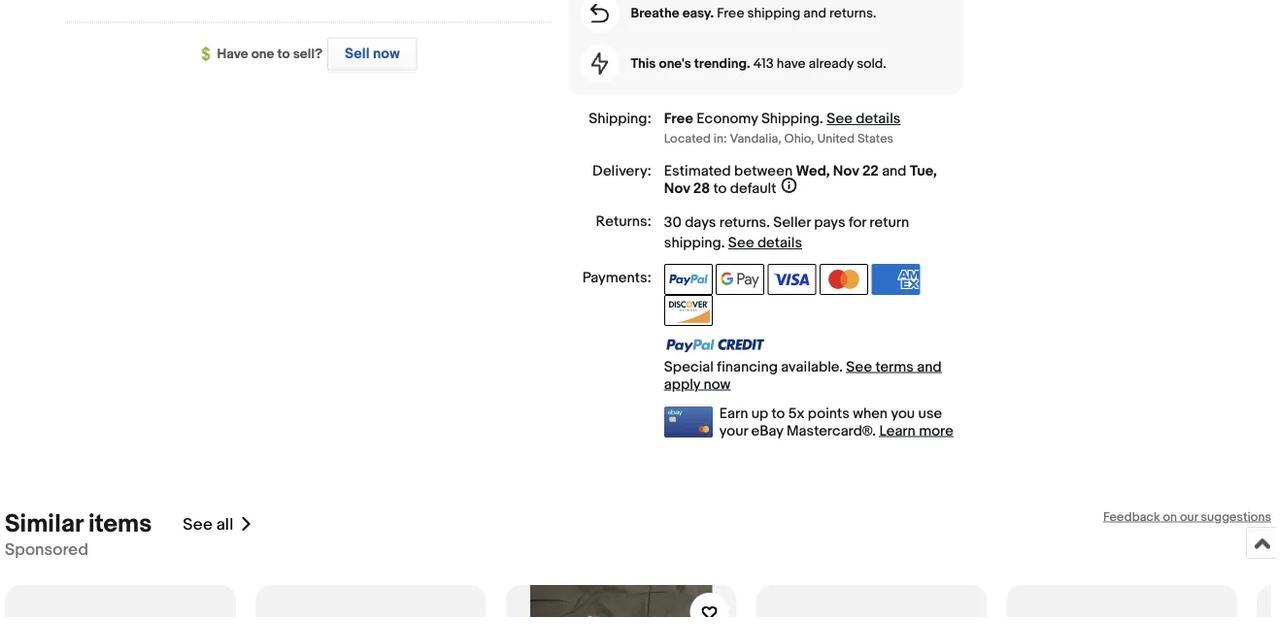 Task type: locate. For each thing, give the bounding box(es) containing it.
free
[[717, 5, 745, 21], [664, 110, 694, 128]]

sponsored
[[5, 540, 88, 561]]

see left terms
[[846, 358, 872, 376]]

and right terms
[[917, 358, 942, 376]]

and
[[804, 5, 827, 21], [882, 162, 907, 180], [917, 358, 942, 376]]

0 horizontal spatial shipping
[[664, 235, 721, 252]]

0 horizontal spatial nov
[[664, 180, 690, 197]]

5x
[[789, 405, 805, 423]]

to left 5x
[[772, 405, 785, 423]]

now inside see terms and apply now
[[704, 376, 731, 393]]

0 vertical spatial and
[[804, 5, 827, 21]]

ebay
[[751, 423, 784, 440]]

1 vertical spatial .
[[767, 214, 770, 232]]

1 horizontal spatial to
[[714, 180, 727, 197]]

see details link down returns
[[728, 235, 802, 252]]

details up states
[[856, 110, 901, 128]]

now right sell
[[373, 45, 400, 63]]

seller pays for return shipping
[[664, 214, 909, 252]]

details
[[856, 110, 901, 128], [758, 235, 802, 252]]

1 horizontal spatial free
[[717, 5, 745, 21]]

with details__icon image
[[591, 3, 609, 23], [591, 52, 609, 75]]

see down returns
[[728, 235, 754, 252]]

0 vertical spatial with details__icon image
[[591, 3, 609, 23]]

1 with details__icon image from the top
[[591, 3, 609, 23]]

ohio,
[[784, 131, 815, 146]]

0 horizontal spatial to
[[277, 46, 290, 63]]

see details link
[[827, 110, 901, 128], [728, 235, 802, 252]]

located
[[664, 131, 711, 146]]

0 vertical spatial free
[[717, 5, 745, 21]]

2 vertical spatial and
[[917, 358, 942, 376]]

estimated
[[664, 162, 731, 180]]

shipping
[[748, 5, 801, 21], [664, 235, 721, 252]]

to right 28
[[714, 180, 727, 197]]

shipping down the days
[[664, 235, 721, 252]]

to
[[277, 46, 290, 63], [714, 180, 727, 197], [772, 405, 785, 423]]

you
[[891, 405, 915, 423]]

sell now link
[[323, 37, 417, 70]]

0 horizontal spatial and
[[804, 5, 827, 21]]

learn more
[[879, 423, 954, 440]]

0 vertical spatial shipping
[[748, 5, 801, 21]]

2 with details__icon image from the top
[[591, 52, 609, 75]]

see terms and apply now
[[664, 358, 942, 393]]

See all text field
[[183, 515, 233, 535]]

1 vertical spatial with details__icon image
[[591, 52, 609, 75]]

now
[[373, 45, 400, 63], [704, 376, 731, 393]]

visa image
[[768, 264, 817, 295]]

2 horizontal spatial .
[[820, 110, 824, 128]]

with details__icon image left this
[[591, 52, 609, 75]]

similar items
[[5, 510, 152, 540]]

states
[[858, 131, 894, 146]]

2 vertical spatial to
[[772, 405, 785, 423]]

sell?
[[293, 46, 323, 63]]

1 vertical spatial free
[[664, 110, 694, 128]]

american express image
[[872, 264, 920, 295]]

have
[[777, 55, 806, 72]]

this one's trending. 413 have already sold.
[[631, 55, 887, 72]]

free right easy. at right
[[717, 5, 745, 21]]

trending.
[[694, 55, 751, 72]]

learn more link
[[879, 423, 954, 440]]

2 horizontal spatial to
[[772, 405, 785, 423]]

and right 22
[[882, 162, 907, 180]]

nov left 22
[[833, 162, 859, 180]]

0 horizontal spatial see details link
[[728, 235, 802, 252]]

0 vertical spatial now
[[373, 45, 400, 63]]

28
[[693, 180, 710, 197]]

1 horizontal spatial see details link
[[827, 110, 901, 128]]

to right one on the left top
[[277, 46, 290, 63]]

.
[[820, 110, 824, 128], [767, 214, 770, 232], [721, 235, 725, 252]]

nov
[[833, 162, 859, 180], [664, 180, 690, 197]]

tue, nov 28
[[664, 162, 937, 197]]

1 vertical spatial to
[[714, 180, 727, 197]]

now up earn
[[704, 376, 731, 393]]

1 horizontal spatial nov
[[833, 162, 859, 180]]

nov inside tue, nov 28
[[664, 180, 690, 197]]

details down seller
[[758, 235, 802, 252]]

returns.
[[830, 5, 877, 21]]

feedback
[[1104, 510, 1160, 525]]

0 vertical spatial to
[[277, 46, 290, 63]]

seller
[[773, 214, 811, 232]]

0 vertical spatial see details link
[[827, 110, 901, 128]]

2 horizontal spatial and
[[917, 358, 942, 376]]

see
[[827, 110, 853, 128], [728, 235, 754, 252], [846, 358, 872, 376], [183, 515, 213, 535]]

default
[[730, 180, 777, 197]]

see all
[[183, 515, 233, 535]]

learn
[[879, 423, 916, 440]]

. up united
[[820, 110, 824, 128]]

. up . see details on the top of the page
[[767, 214, 770, 232]]

2 vertical spatial .
[[721, 235, 725, 252]]

0 horizontal spatial details
[[758, 235, 802, 252]]

and left returns.
[[804, 5, 827, 21]]

shipping up 413
[[748, 5, 801, 21]]

1 horizontal spatial and
[[882, 162, 907, 180]]

with details__icon image left breathe
[[591, 3, 609, 23]]

have
[[217, 46, 248, 63]]

feedback on our suggestions link
[[1104, 510, 1272, 525]]

shipping inside seller pays for return shipping
[[664, 235, 721, 252]]

1 horizontal spatial .
[[767, 214, 770, 232]]

to for up
[[772, 405, 785, 423]]

feedback on our suggestions
[[1104, 510, 1272, 525]]

free up located
[[664, 110, 694, 128]]

1 vertical spatial and
[[882, 162, 907, 180]]

0 vertical spatial details
[[856, 110, 901, 128]]

. down 30 days returns .
[[721, 235, 725, 252]]

delivery:
[[593, 162, 652, 180]]

1 vertical spatial shipping
[[664, 235, 721, 252]]

see all link
[[183, 510, 253, 540]]

1 vertical spatial see details link
[[728, 235, 802, 252]]

mastercard®.
[[787, 423, 876, 440]]

1 vertical spatial now
[[704, 376, 731, 393]]

nov left 28
[[664, 180, 690, 197]]

see details link up states
[[827, 110, 901, 128]]

to inside earn up to 5x points when you use your ebay mastercard®.
[[772, 405, 785, 423]]

see inside see terms and apply now
[[846, 358, 872, 376]]

see details link for .
[[728, 235, 802, 252]]

0 horizontal spatial .
[[721, 235, 725, 252]]

returns
[[720, 214, 767, 232]]

special financing available.
[[664, 358, 846, 376]]

1 horizontal spatial now
[[704, 376, 731, 393]]

already
[[809, 55, 854, 72]]

all
[[216, 515, 233, 535]]

sell now
[[345, 45, 400, 63]]



Task type: describe. For each thing, give the bounding box(es) containing it.
use
[[919, 405, 942, 423]]

with details__icon image for this
[[591, 52, 609, 75]]

special
[[664, 358, 714, 376]]

economy
[[697, 110, 758, 128]]

up
[[752, 405, 769, 423]]

sold.
[[857, 55, 887, 72]]

easy.
[[683, 5, 714, 21]]

1 horizontal spatial details
[[856, 110, 901, 128]]

paypal image
[[664, 264, 713, 295]]

to default
[[710, 180, 777, 197]]

shipping:
[[589, 110, 652, 128]]

suggestions
[[1201, 510, 1272, 525]]

22
[[862, 162, 879, 180]]

1 vertical spatial details
[[758, 235, 802, 252]]

see left all
[[183, 515, 213, 535]]

available.
[[781, 358, 843, 376]]

terms
[[876, 358, 914, 376]]

0 horizontal spatial now
[[373, 45, 400, 63]]

sell
[[345, 45, 370, 63]]

. see details
[[721, 235, 802, 252]]

when
[[853, 405, 888, 423]]

financing
[[717, 358, 778, 376]]

have one to sell?
[[217, 46, 323, 63]]

your
[[720, 423, 748, 440]]

earn
[[720, 405, 748, 423]]

and inside see terms and apply now
[[917, 358, 942, 376]]

united
[[817, 131, 855, 146]]

estimated between wed, nov 22 and
[[664, 162, 910, 180]]

to for one
[[277, 46, 290, 63]]

returns:
[[596, 213, 652, 230]]

with details__icon image for breathe
[[591, 3, 609, 23]]

dollar sign image
[[202, 47, 217, 62]]

similar
[[5, 510, 83, 540]]

master card image
[[820, 264, 868, 295]]

1 horizontal spatial shipping
[[748, 5, 801, 21]]

vandalia,
[[730, 131, 782, 146]]

see up united
[[827, 110, 853, 128]]

apply
[[664, 376, 700, 393]]

see terms and apply now link
[[664, 358, 942, 393]]

0 horizontal spatial free
[[664, 110, 694, 128]]

more
[[919, 423, 954, 440]]

between
[[735, 162, 793, 180]]

points
[[808, 405, 850, 423]]

economy shipping . see details
[[697, 110, 901, 128]]

discover image
[[664, 295, 713, 326]]

shipping
[[761, 110, 820, 128]]

Sponsored text field
[[5, 540, 88, 561]]

in:
[[714, 131, 727, 146]]

see details link for see
[[827, 110, 901, 128]]

ebay mastercard image
[[664, 407, 713, 438]]

items
[[88, 510, 152, 540]]

google pay image
[[716, 264, 765, 295]]

earn up to 5x points when you use your ebay mastercard®.
[[720, 405, 942, 440]]

pays
[[814, 214, 846, 232]]

our
[[1180, 510, 1198, 525]]

breathe easy. free shipping and returns.
[[631, 5, 877, 21]]

for
[[849, 214, 866, 232]]

return
[[870, 214, 909, 232]]

paypal credit image
[[664, 338, 765, 353]]

30
[[664, 214, 682, 232]]

tue,
[[910, 162, 937, 180]]

breathe
[[631, 5, 680, 21]]

one's
[[659, 55, 691, 72]]

payments:
[[583, 269, 652, 287]]

on
[[1163, 510, 1177, 525]]

located in: vandalia, ohio, united states
[[664, 131, 894, 146]]

0 vertical spatial .
[[820, 110, 824, 128]]

this
[[631, 55, 656, 72]]

one
[[251, 46, 274, 63]]

days
[[685, 214, 716, 232]]

wed,
[[796, 162, 830, 180]]

413
[[754, 55, 774, 72]]

30 days returns .
[[664, 214, 773, 232]]



Task type: vqa. For each thing, say whether or not it's contained in the screenshot.
Available. on the right of page
yes



